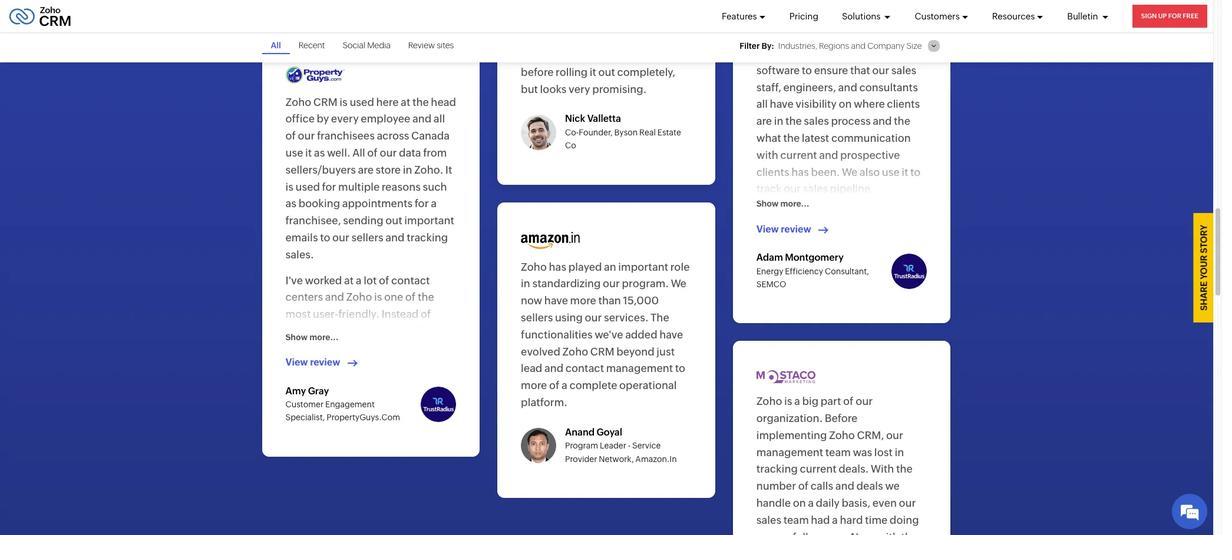 Task type: describe. For each thing, give the bounding box(es) containing it.
such
[[423, 181, 447, 193]]

crm inside zoho crm is used here at the head office by every employee and all of our franchisees across canada use it as well. all of our data from sellers/buyers are store in zoho. it is used for multiple reasons such as booking appointments for a franchisee, sending out important emails to our sellers and tracking sales.
[[314, 96, 338, 108]]

implementing
[[757, 430, 827, 442]]

of right the instead
[[421, 308, 431, 321]]

before
[[825, 413, 858, 425]]

1 horizontal spatial for
[[415, 198, 429, 210]]

multiple inside zoho crm is used here at the head office by every employee and all of our franchisees across canada use it as well. all of our data from sellers/buyers are store in zoho. it is used for multiple reasons such as booking appointments for a franchisee, sending out important emails to our sellers and tracking sales.
[[338, 181, 380, 193]]

appointments
[[342, 198, 413, 210]]

the inside zoho crm is used here at the head office by every employee and all of our franchisees across canada use it as well. all of our data from sellers/buyers are store in zoho. it is used for multiple reasons such as booking appointments for a franchisee, sending out important emails to our sellers and tracking sales.
[[413, 96, 429, 108]]

the
[[651, 312, 670, 324]]

sales
[[757, 515, 782, 527]]

of right part
[[844, 396, 854, 408]]

our up the we've
[[585, 312, 602, 324]]

consultant,
[[825, 267, 870, 276]]

basis,
[[842, 498, 871, 510]]

just
[[657, 346, 675, 358]]

of inside zoho has played an important role in standardizing our program. we now have more than 15,000 sellers using our services. the functionalities we've added have evolved zoho crm beyond just lead and contact management to more of a complete operational platform.
[[549, 380, 560, 392]]

and down 'out'
[[386, 232, 405, 244]]

story
[[1200, 225, 1210, 253]]

propertyguys.com
[[327, 414, 400, 423]]

sellers inside zoho has played an important role in standardizing our program. we now have more than 15,000 sellers using our services. the functionalities we've added have evolved zoho crm beyond just lead and contact management to more of a complete operational platform.
[[521, 312, 553, 324]]

real
[[640, 128, 656, 137]]

zoho is a big part of our organization. before implementing zoho crm, our management team was lost in tracking current deals. with the number of calls and deals we handle on a daily basis, even our sales team had a hard time doing proper follow-ups. now, 
[[757, 396, 927, 536]]

amazon.in
[[636, 455, 677, 464]]

zoho crm is used here at the head office by every employee and all of our franchisees across canada use it as well. all of our data from sellers/buyers are store in zoho. it is used for multiple reasons such as booking appointments for a franchisee, sending out important emails to our sellers and tracking sales.
[[286, 96, 456, 261]]

a up ups. at the right bottom
[[832, 515, 838, 527]]

zoho left "has"
[[521, 261, 547, 273]]

0 vertical spatial more...
[[781, 199, 810, 209]]

share your story
[[1200, 225, 1210, 311]]

0 vertical spatial team
[[826, 447, 851, 459]]

zoho crm logo image
[[9, 3, 71, 29]]

most
[[286, 308, 311, 321]]

adam
[[757, 252, 783, 264]]

sites
[[437, 41, 454, 50]]

co
[[565, 141, 577, 150]]

our down sending
[[332, 232, 350, 244]]

role
[[671, 261, 690, 273]]

zoho.
[[414, 164, 443, 176]]

sellers inside zoho crm is used here at the head office by every employee and all of our franchisees across canada use it as well. all of our data from sellers/buyers are store in zoho. it is used for multiple reasons such as booking appointments for a franchisee, sending out important emails to our sellers and tracking sales.
[[352, 232, 384, 244]]

review sites
[[408, 41, 454, 50]]

bulletin
[[1068, 11, 1101, 21]]

management inside zoho has played an important role in standardizing our program. we now have more than 15,000 sellers using our services. the functionalities we've added have evolved zoho crm beyond just lead and contact management to more of a complete operational platform.
[[606, 363, 673, 375]]

standardizing
[[533, 278, 601, 290]]

had
[[811, 515, 830, 527]]

crm,
[[857, 430, 885, 442]]

lead
[[521, 363, 543, 375]]

having
[[286, 325, 319, 338]]

to inside zoho crm is used here at the head office by every employee and all of our franchisees across canada use it as well. all of our data from sellers/buyers are store in zoho. it is used for multiple reasons such as booking appointments for a franchisee, sending out important emails to our sellers and tracking sales.
[[320, 232, 330, 244]]

1 horizontal spatial view review link
[[757, 223, 832, 236]]

complete
[[570, 380, 618, 392]]

current
[[800, 464, 837, 476]]

company
[[868, 41, 905, 51]]

a right on
[[808, 498, 814, 510]]

functionalities
[[521, 329, 593, 341]]

reasons
[[382, 181, 421, 193]]

friendly.
[[339, 308, 380, 321]]

all inside zoho crm is used here at the head office by every employee and all of our franchisees across canada use it as well. all of our data from sellers/buyers are store in zoho. it is used for multiple reasons such as booking appointments for a franchisee, sending out important emails to our sellers and tracking sales.
[[434, 113, 445, 125]]

nick valletta co-founder, byson real estate co
[[565, 113, 681, 150]]

hard
[[840, 515, 863, 527]]

amy gray customer engagement specialist, propertyguys.com
[[286, 386, 400, 423]]

zoho down 'before'
[[830, 430, 855, 442]]

all inside i've worked at a lot of contact centers and zoho is one of the most user-friendly. instead of having multiple platforms, zoho pretty much puts it all in one.
[[382, 342, 393, 355]]

program
[[565, 442, 599, 451]]

time
[[866, 515, 888, 527]]

it inside zoho crm is used here at the head office by every employee and all of our franchisees across canada use it as well. all of our data from sellers/buyers are store in zoho. it is used for multiple reasons such as booking appointments for a franchisee, sending out important emails to our sellers and tracking sales.
[[305, 147, 312, 159]]

zoho up one.
[[418, 325, 444, 338]]

zoho has played an important role in standardizing our program. we now have more than 15,000 sellers using our services. the functionalities we've added have evolved zoho crm beyond just lead and contact management to more of a complete operational platform.
[[521, 261, 690, 409]]

1 vertical spatial view review link
[[286, 357, 361, 370]]

the inside i've worked at a lot of contact centers and zoho is one of the most user-friendly. instead of having multiple platforms, zoho pretty much puts it all in one.
[[418, 292, 434, 304]]

beyond
[[617, 346, 655, 358]]

service
[[633, 442, 661, 451]]

efficiency
[[786, 267, 824, 276]]

now
[[521, 295, 543, 307]]

important inside zoho has played an important role in standardizing our program. we now have more than 15,000 sellers using our services. the functionalities we've added have evolved zoho crm beyond just lead and contact management to more of a complete operational platform.
[[619, 261, 669, 273]]

sign
[[1142, 12, 1157, 19]]

0 vertical spatial view review
[[757, 224, 812, 235]]

for
[[1169, 12, 1182, 19]]

social media
[[343, 41, 391, 50]]

every
[[331, 113, 359, 125]]

1 horizontal spatial view
[[757, 224, 779, 235]]

from
[[423, 147, 447, 159]]

0 vertical spatial as
[[314, 147, 325, 159]]

0 vertical spatial more
[[570, 295, 597, 307]]

we've
[[595, 329, 624, 341]]

and inside i've worked at a lot of contact centers and zoho is one of the most user-friendly. instead of having multiple platforms, zoho pretty much puts it all in one.
[[325, 292, 344, 304]]

0 vertical spatial show
[[757, 199, 779, 209]]

share
[[1200, 282, 1210, 311]]

ups.
[[827, 532, 849, 536]]

lot
[[364, 275, 377, 287]]

of up on
[[799, 481, 809, 493]]

sign up for free
[[1142, 12, 1199, 19]]

zoho inside zoho crm is used here at the head office by every employee and all of our franchisees across canada use it as well. all of our data from sellers/buyers are store in zoho. it is used for multiple reasons such as booking appointments for a franchisee, sending out important emails to our sellers and tracking sales.
[[286, 96, 312, 108]]

use
[[286, 147, 303, 159]]

0 horizontal spatial team
[[784, 515, 809, 527]]

data
[[399, 147, 421, 159]]

in inside zoho is a big part of our organization. before implementing zoho crm, our management team was lost in tracking current deals. with the number of calls and deals we handle on a daily basis, even our sales team had a hard time doing proper follow-ups. now,
[[895, 447, 905, 459]]

solutions
[[842, 11, 883, 21]]

zoho down functionalities at the bottom left
[[563, 346, 589, 358]]

office
[[286, 113, 315, 125]]

at inside i've worked at a lot of contact centers and zoho is one of the most user-friendly. instead of having multiple platforms, zoho pretty much puts it all in one.
[[344, 275, 354, 287]]

our down the office
[[298, 130, 315, 142]]

to inside zoho has played an important role in standardizing our program. we now have more than 15,000 sellers using our services. the functionalities we've added have evolved zoho crm beyond just lead and contact management to more of a complete operational platform.
[[676, 363, 686, 375]]

deals.
[[839, 464, 869, 476]]

out
[[386, 215, 403, 227]]

tracking inside zoho crm is used here at the head office by every employee and all of our franchisees across canada use it as well. all of our data from sellers/buyers are store in zoho. it is used for multiple reasons such as booking appointments for a franchisee, sending out important emails to our sellers and tracking sales.
[[407, 232, 448, 244]]

network,
[[599, 455, 634, 464]]

sending
[[343, 215, 384, 227]]

a inside zoho crm is used here at the head office by every employee and all of our franchisees across canada use it as well. all of our data from sellers/buyers are store in zoho. it is used for multiple reasons such as booking appointments for a franchisee, sending out important emails to our sellers and tracking sales.
[[431, 198, 437, 210]]

now,
[[851, 532, 876, 536]]

one
[[384, 292, 403, 304]]

features link
[[722, 0, 766, 32]]

crm inside zoho has played an important role in standardizing our program. we now have more than 15,000 sellers using our services. the functionalities we've added have evolved zoho crm beyond just lead and contact management to more of a complete operational platform.
[[591, 346, 615, 358]]

than
[[599, 295, 621, 307]]

was
[[853, 447, 873, 459]]

in inside i've worked at a lot of contact centers and zoho is one of the most user-friendly. instead of having multiple platforms, zoho pretty much puts it all in one.
[[395, 342, 405, 355]]

adam montgomery energy efficiency consultant, semco
[[757, 252, 870, 289]]

store
[[376, 164, 401, 176]]

founder,
[[579, 128, 613, 137]]

our up lost in the right of the page
[[887, 430, 904, 442]]

the inside zoho is a big part of our organization. before implementing zoho crm, our management team was lost in tracking current deals. with the number of calls and deals we handle on a daily basis, even our sales team had a hard time doing proper follow-ups. now,
[[897, 464, 913, 476]]

amy
[[286, 386, 306, 397]]

played
[[569, 261, 602, 273]]

in inside zoho has played an important role in standardizing our program. we now have more than 15,000 sellers using our services. the functionalities we've added have evolved zoho crm beyond just lead and contact management to more of a complete operational platform.
[[521, 278, 531, 290]]

and inside zoho is a big part of our organization. before implementing zoho crm, our management team was lost in tracking current deals. with the number of calls and deals we handle on a daily basis, even our sales team had a hard time doing proper follow-ups. now,
[[836, 481, 855, 493]]

0 horizontal spatial used
[[296, 181, 320, 193]]

media
[[367, 41, 391, 50]]

we
[[671, 278, 687, 290]]

1 vertical spatial view
[[286, 357, 308, 369]]

a inside zoho has played an important role in standardizing our program. we now have more than 15,000 sellers using our services. the functionalities we've added have evolved zoho crm beyond just lead and contact management to more of a complete operational platform.
[[562, 380, 568, 392]]

doing
[[890, 515, 920, 527]]

is down use
[[286, 181, 294, 193]]

multiple inside i've worked at a lot of contact centers and zoho is one of the most user-friendly. instead of having multiple platforms, zoho pretty much puts it all in one.
[[321, 325, 363, 338]]

is inside i've worked at a lot of contact centers and zoho is one of the most user-friendly. instead of having multiple platforms, zoho pretty much puts it all in one.
[[374, 292, 382, 304]]

handle
[[757, 498, 791, 510]]

pricing
[[790, 11, 819, 21]]

contact inside i've worked at a lot of contact centers and zoho is one of the most user-friendly. instead of having multiple platforms, zoho pretty much puts it all in one.
[[392, 275, 430, 287]]

1 vertical spatial show
[[286, 333, 308, 342]]



Task type: vqa. For each thing, say whether or not it's contained in the screenshot.
without
no



Task type: locate. For each thing, give the bounding box(es) containing it.
1 horizontal spatial crm
[[591, 346, 615, 358]]

for down "such"
[[415, 198, 429, 210]]

organization.
[[757, 413, 823, 425]]

-
[[628, 442, 631, 451]]

in right lost in the right of the page
[[895, 447, 905, 459]]

view up adam on the right top
[[757, 224, 779, 235]]

0 vertical spatial review
[[781, 224, 812, 235]]

0 horizontal spatial at
[[344, 275, 354, 287]]

1 vertical spatial for
[[415, 198, 429, 210]]

it inside i've worked at a lot of contact centers and zoho is one of the most user-friendly. instead of having multiple platforms, zoho pretty much puts it all in one.
[[373, 342, 380, 355]]

resources
[[993, 11, 1035, 21]]

social
[[343, 41, 365, 50]]

solutions link
[[842, 0, 892, 32]]

zoho up friendly.
[[346, 292, 372, 304]]

multiple up the much
[[321, 325, 363, 338]]

one.
[[407, 342, 429, 355]]

1 horizontal spatial as
[[314, 147, 325, 159]]

0 horizontal spatial more
[[521, 380, 547, 392]]

1 horizontal spatial show more...
[[757, 199, 810, 209]]

our up 'before'
[[856, 396, 873, 408]]

important inside zoho crm is used here at the head office by every employee and all of our franchisees across canada use it as well. all of our data from sellers/buyers are store in zoho. it is used for multiple reasons such as booking appointments for a franchisee, sending out important emails to our sellers and tracking sales.
[[405, 215, 455, 227]]

have down the standardizing
[[545, 295, 568, 307]]

in down data
[[403, 164, 412, 176]]

review up montgomery
[[781, 224, 812, 235]]

at right the here
[[401, 96, 411, 108]]

0 vertical spatial contact
[[392, 275, 430, 287]]

in up now
[[521, 278, 531, 290]]

1 horizontal spatial have
[[660, 329, 684, 341]]

all down "platforms,"
[[382, 342, 393, 355]]

1 horizontal spatial it
[[373, 342, 380, 355]]

1 vertical spatial all
[[382, 342, 393, 355]]

0 horizontal spatial contact
[[392, 275, 430, 287]]

employee
[[361, 113, 411, 125]]

1 vertical spatial team
[[784, 515, 809, 527]]

worked
[[305, 275, 342, 287]]

0 vertical spatial sellers
[[352, 232, 384, 244]]

0 vertical spatial crm
[[314, 96, 338, 108]]

view review down pretty
[[286, 357, 340, 369]]

all up are
[[353, 147, 365, 159]]

of right lot on the left of the page
[[379, 275, 389, 287]]

leader
[[600, 442, 627, 451]]

1 horizontal spatial more
[[570, 295, 597, 307]]

sellers down sending
[[352, 232, 384, 244]]

platforms,
[[365, 325, 416, 338]]

1 vertical spatial more...
[[310, 333, 339, 342]]

even
[[873, 498, 897, 510]]

provider
[[565, 455, 598, 464]]

to down franchisee,
[[320, 232, 330, 244]]

the up the instead
[[418, 292, 434, 304]]

sales.
[[286, 249, 314, 261]]

and inside zoho has played an important role in standardizing our program. we now have more than 15,000 sellers using our services. the functionalities we've added have evolved zoho crm beyond just lead and contact management to more of a complete operational platform.
[[545, 363, 564, 375]]

0 horizontal spatial it
[[305, 147, 312, 159]]

it right puts
[[373, 342, 380, 355]]

of right one
[[406, 292, 416, 304]]

is
[[340, 96, 348, 108], [286, 181, 294, 193], [374, 292, 382, 304], [785, 396, 793, 408]]

features
[[722, 11, 757, 21]]

0 horizontal spatial management
[[606, 363, 673, 375]]

has
[[549, 261, 567, 273]]

1 vertical spatial have
[[660, 329, 684, 341]]

0 horizontal spatial for
[[322, 181, 336, 193]]

much
[[318, 342, 347, 355]]

0 vertical spatial it
[[305, 147, 312, 159]]

0 horizontal spatial to
[[320, 232, 330, 244]]

it
[[305, 147, 312, 159], [373, 342, 380, 355]]

1 horizontal spatial to
[[676, 363, 686, 375]]

0 vertical spatial multiple
[[338, 181, 380, 193]]

using
[[555, 312, 583, 324]]

as up sellers/buyers
[[314, 147, 325, 159]]

across
[[377, 130, 409, 142]]

co-
[[565, 128, 579, 137]]

to up 'operational'
[[676, 363, 686, 375]]

more up using
[[570, 295, 597, 307]]

tracking
[[407, 232, 448, 244], [757, 464, 798, 476]]

1 vertical spatial crm
[[591, 346, 615, 358]]

sellers/buyers
[[286, 164, 356, 176]]

more... up montgomery
[[781, 199, 810, 209]]

1 vertical spatial all
[[353, 147, 365, 159]]

management down implementing at right bottom
[[757, 447, 824, 459]]

1 vertical spatial show more...
[[286, 333, 339, 342]]

0 horizontal spatial all
[[271, 41, 281, 50]]

view down pretty
[[286, 357, 308, 369]]

and inside "filter by: industries, regions and company size"
[[852, 41, 866, 51]]

in inside zoho crm is used here at the head office by every employee and all of our franchisees across canada use it as well. all of our data from sellers/buyers are store in zoho. it is used for multiple reasons such as booking appointments for a franchisee, sending out important emails to our sellers and tracking sales.
[[403, 164, 412, 176]]

1 horizontal spatial tracking
[[757, 464, 798, 476]]

1 horizontal spatial view review
[[757, 224, 812, 235]]

of up are
[[368, 147, 378, 159]]

review for the rightmost "view review" link
[[781, 224, 812, 235]]

and down the deals.
[[836, 481, 855, 493]]

follow-
[[793, 532, 827, 536]]

and right regions at right
[[852, 41, 866, 51]]

franchisee,
[[286, 215, 341, 227]]

show up adam on the right top
[[757, 199, 779, 209]]

0 horizontal spatial all
[[382, 342, 393, 355]]

specialist,
[[286, 414, 325, 423]]

byson
[[615, 128, 638, 137]]

1 vertical spatial it
[[373, 342, 380, 355]]

1 horizontal spatial all
[[434, 113, 445, 125]]

platform.
[[521, 397, 568, 409]]

1 vertical spatial multiple
[[321, 325, 363, 338]]

sign up for free link
[[1133, 5, 1208, 28]]

anand goyal program leader - service provider network, amazon.in
[[565, 427, 677, 464]]

0 vertical spatial all
[[434, 113, 445, 125]]

a inside i've worked at a lot of contact centers and zoho is one of the most user-friendly. instead of having multiple platforms, zoho pretty much puts it all in one.
[[356, 275, 362, 287]]

centers
[[286, 292, 323, 304]]

of up platform.
[[549, 380, 560, 392]]

important down "such"
[[405, 215, 455, 227]]

a left big
[[795, 396, 801, 408]]

1 horizontal spatial important
[[619, 261, 669, 273]]

contact up complete
[[566, 363, 604, 375]]

all left 'recent' in the top of the page
[[271, 41, 281, 50]]

0 vertical spatial the
[[413, 96, 429, 108]]

sellers down now
[[521, 312, 553, 324]]

all down head
[[434, 113, 445, 125]]

instead
[[382, 308, 419, 321]]

multiple down are
[[338, 181, 380, 193]]

for down sellers/buyers
[[322, 181, 336, 193]]

management down beyond
[[606, 363, 673, 375]]

size
[[907, 41, 922, 51]]

15,000
[[623, 295, 659, 307]]

emails
[[286, 232, 318, 244]]

of up use
[[286, 130, 296, 142]]

pricing link
[[790, 0, 819, 32]]

review for the bottom "view review" link
[[310, 357, 340, 369]]

0 horizontal spatial view review
[[286, 357, 340, 369]]

1 horizontal spatial all
[[353, 147, 365, 159]]

1 vertical spatial tracking
[[757, 464, 798, 476]]

all
[[271, 41, 281, 50], [353, 147, 365, 159]]

more...
[[781, 199, 810, 209], [310, 333, 339, 342]]

have up just
[[660, 329, 684, 341]]

management inside zoho is a big part of our organization. before implementing zoho crm, our management team was lost in tracking current deals. with the number of calls and deals we handle on a daily basis, even our sales team had a hard time doing proper follow-ups. now,
[[757, 447, 824, 459]]

0 horizontal spatial have
[[545, 295, 568, 307]]

0 vertical spatial at
[[401, 96, 411, 108]]

recent
[[299, 41, 325, 50]]

2 vertical spatial the
[[897, 464, 913, 476]]

more down the lead
[[521, 380, 547, 392]]

used up the every
[[350, 96, 374, 108]]

our
[[298, 130, 315, 142], [380, 147, 397, 159], [332, 232, 350, 244], [603, 278, 620, 290], [585, 312, 602, 324], [856, 396, 873, 408], [887, 430, 904, 442], [899, 498, 917, 510]]

part
[[821, 396, 842, 408]]

crm down the we've
[[591, 346, 615, 358]]

a down "such"
[[431, 198, 437, 210]]

used
[[350, 96, 374, 108], [296, 181, 320, 193]]

semco
[[757, 280, 787, 289]]

1 horizontal spatial more...
[[781, 199, 810, 209]]

0 vertical spatial tracking
[[407, 232, 448, 244]]

the up we
[[897, 464, 913, 476]]

well.
[[327, 147, 351, 159]]

show up pretty
[[286, 333, 308, 342]]

0 vertical spatial view
[[757, 224, 779, 235]]

tracking down "such"
[[407, 232, 448, 244]]

multiple
[[338, 181, 380, 193], [321, 325, 363, 338]]

view review link down the much
[[286, 357, 361, 370]]

0 vertical spatial to
[[320, 232, 330, 244]]

1 horizontal spatial sellers
[[521, 312, 553, 324]]

a up platform.
[[562, 380, 568, 392]]

0 horizontal spatial view review link
[[286, 357, 361, 370]]

1 horizontal spatial management
[[757, 447, 824, 459]]

0 vertical spatial management
[[606, 363, 673, 375]]

0 horizontal spatial sellers
[[352, 232, 384, 244]]

0 horizontal spatial review
[[310, 357, 340, 369]]

1 vertical spatial the
[[418, 292, 434, 304]]

for
[[322, 181, 336, 193], [415, 198, 429, 210]]

the left head
[[413, 96, 429, 108]]

it
[[446, 164, 452, 176]]

our down an
[[603, 278, 620, 290]]

0 vertical spatial important
[[405, 215, 455, 227]]

i've worked at a lot of contact centers and zoho is one of the most user-friendly. instead of having multiple platforms, zoho pretty much puts it all in one.
[[286, 275, 444, 355]]

zoho up the organization. on the bottom right of page
[[757, 396, 783, 408]]

on
[[793, 498, 806, 510]]

1 vertical spatial sellers
[[521, 312, 553, 324]]

and up user-
[[325, 292, 344, 304]]

important
[[405, 215, 455, 227], [619, 261, 669, 273]]

as up franchisee,
[[286, 198, 297, 210]]

is inside zoho is a big part of our organization. before implementing zoho crm, our management team was lost in tracking current deals. with the number of calls and deals we handle on a daily basis, even our sales team had a hard time doing proper follow-ups. now,
[[785, 396, 793, 408]]

crm up by
[[314, 96, 338, 108]]

tracking up number
[[757, 464, 798, 476]]

1 horizontal spatial review
[[781, 224, 812, 235]]

show
[[757, 199, 779, 209], [286, 333, 308, 342]]

review down the much
[[310, 357, 340, 369]]

1 horizontal spatial contact
[[566, 363, 604, 375]]

lost
[[875, 447, 893, 459]]

anand
[[565, 427, 595, 438]]

1 vertical spatial review
[[310, 357, 340, 369]]

1 vertical spatial at
[[344, 275, 354, 287]]

contact
[[392, 275, 430, 287], [566, 363, 604, 375]]

our up "store"
[[380, 147, 397, 159]]

zoho up the office
[[286, 96, 312, 108]]

0 horizontal spatial more...
[[310, 333, 339, 342]]

are
[[358, 164, 374, 176]]

is left one
[[374, 292, 382, 304]]

is up the every
[[340, 96, 348, 108]]

0 horizontal spatial show more...
[[286, 333, 339, 342]]

puts
[[349, 342, 371, 355]]

0 vertical spatial used
[[350, 96, 374, 108]]

program.
[[622, 278, 669, 290]]

and down evolved
[[545, 363, 564, 375]]

at
[[401, 96, 411, 108], [344, 275, 354, 287]]

nick
[[565, 113, 586, 125]]

1 vertical spatial more
[[521, 380, 547, 392]]

show more... up adam on the right top
[[757, 199, 810, 209]]

0 horizontal spatial view
[[286, 357, 308, 369]]

more... up the much
[[310, 333, 339, 342]]

0 horizontal spatial tracking
[[407, 232, 448, 244]]

a left lot on the left of the page
[[356, 275, 362, 287]]

at inside zoho crm is used here at the head office by every employee and all of our franchisees across canada use it as well. all of our data from sellers/buyers are store in zoho. it is used for multiple reasons such as booking appointments for a franchisee, sending out important emails to our sellers and tracking sales.
[[401, 96, 411, 108]]

0 vertical spatial for
[[322, 181, 336, 193]]

here
[[376, 96, 399, 108]]

0 horizontal spatial as
[[286, 198, 297, 210]]

in left one.
[[395, 342, 405, 355]]

0 vertical spatial show more...
[[757, 199, 810, 209]]

view review up adam on the right top
[[757, 224, 812, 235]]

1 horizontal spatial used
[[350, 96, 374, 108]]

by:
[[762, 41, 775, 51]]

0 vertical spatial all
[[271, 41, 281, 50]]

resources link
[[993, 0, 1044, 32]]

it right use
[[305, 147, 312, 159]]

and up canada
[[413, 113, 432, 125]]

team down on
[[784, 515, 809, 527]]

show more... up pretty
[[286, 333, 339, 342]]

0 horizontal spatial crm
[[314, 96, 338, 108]]

view review link up montgomery
[[757, 223, 832, 236]]

the
[[413, 96, 429, 108], [418, 292, 434, 304], [897, 464, 913, 476]]

1 horizontal spatial team
[[826, 447, 851, 459]]

0 horizontal spatial important
[[405, 215, 455, 227]]

1 vertical spatial contact
[[566, 363, 604, 375]]

booking
[[299, 198, 340, 210]]

evolved
[[521, 346, 561, 358]]

team up the deals.
[[826, 447, 851, 459]]

free
[[1183, 12, 1199, 19]]

1 vertical spatial management
[[757, 447, 824, 459]]

1 vertical spatial important
[[619, 261, 669, 273]]

is up the organization. on the bottom right of page
[[785, 396, 793, 408]]

filter by: industries, regions and company size
[[740, 41, 922, 51]]

we
[[886, 481, 900, 493]]

1 vertical spatial view review
[[286, 357, 340, 369]]

tracking inside zoho is a big part of our organization. before implementing zoho crm, our management team was lost in tracking current deals. with the number of calls and deals we handle on a daily basis, even our sales team had a hard time doing proper follow-ups. now,
[[757, 464, 798, 476]]

1 vertical spatial to
[[676, 363, 686, 375]]

1 vertical spatial as
[[286, 198, 297, 210]]

all
[[434, 113, 445, 125], [382, 342, 393, 355]]

customer
[[286, 400, 324, 410]]

0 vertical spatial have
[[545, 295, 568, 307]]

used up booking
[[296, 181, 320, 193]]

big
[[803, 396, 819, 408]]

1 horizontal spatial at
[[401, 96, 411, 108]]

all inside zoho crm is used here at the head office by every employee and all of our franchisees across canada use it as well. all of our data from sellers/buyers are store in zoho. it is used for multiple reasons such as booking appointments for a franchisee, sending out important emails to our sellers and tracking sales.
[[353, 147, 365, 159]]

at left lot on the left of the page
[[344, 275, 354, 287]]

view review link
[[757, 223, 832, 236], [286, 357, 361, 370]]

added
[[626, 329, 658, 341]]

0 horizontal spatial show
[[286, 333, 308, 342]]

1 vertical spatial used
[[296, 181, 320, 193]]

deals
[[857, 481, 884, 493]]

1 horizontal spatial show
[[757, 199, 779, 209]]

valletta
[[588, 113, 621, 125]]

head
[[431, 96, 456, 108]]

important up program.
[[619, 261, 669, 273]]

a
[[431, 198, 437, 210], [356, 275, 362, 287], [562, 380, 568, 392], [795, 396, 801, 408], [808, 498, 814, 510], [832, 515, 838, 527]]

contact up one
[[392, 275, 430, 287]]

our up the doing
[[899, 498, 917, 510]]

contact inside zoho has played an important role in standardizing our program. we now have more than 15,000 sellers using our services. the functionalities we've added have evolved zoho crm beyond just lead and contact management to more of a complete operational platform.
[[566, 363, 604, 375]]

0 vertical spatial view review link
[[757, 223, 832, 236]]



